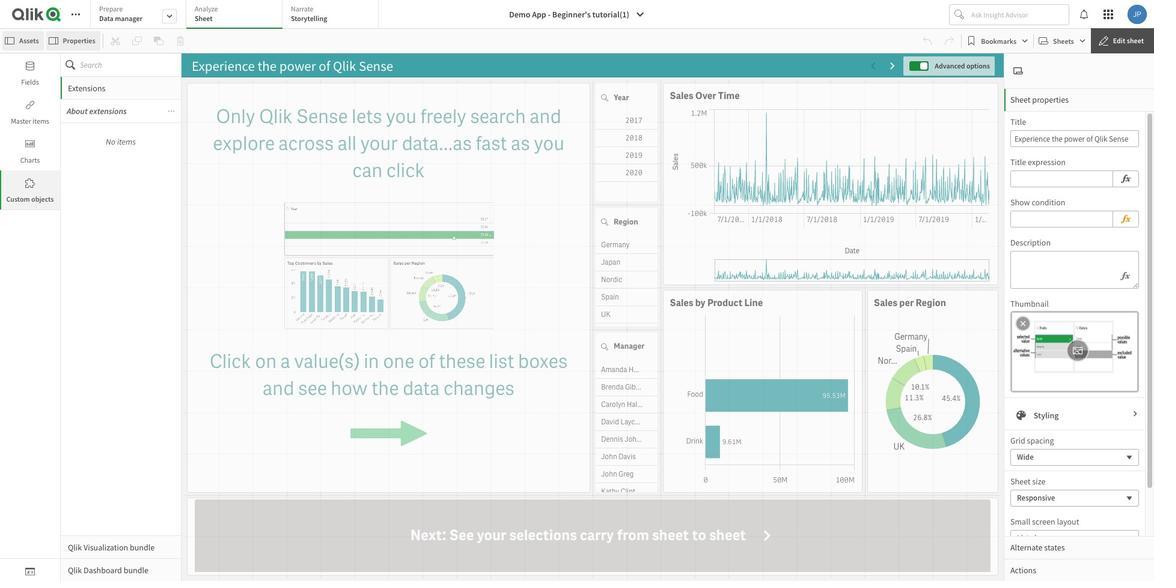 Task type: locate. For each thing, give the bounding box(es) containing it.
region up germany optional. 1 of 7 row
[[614, 217, 638, 227]]

charts
[[20, 156, 40, 165]]

sales left by
[[670, 297, 693, 310]]

1 john from the top
[[601, 452, 617, 462]]

to
[[692, 527, 706, 546]]

of
[[418, 350, 435, 375]]

1 vertical spatial john
[[601, 470, 617, 479]]

no items
[[106, 136, 136, 147]]

actions tab
[[1005, 560, 1154, 582]]

2 title from the top
[[1011, 157, 1026, 168]]

sheet down analyze
[[195, 14, 213, 23]]

1 horizontal spatial sheet
[[709, 527, 746, 546]]

title
[[1011, 117, 1026, 127], [1011, 157, 1026, 168]]

qlik left dashboard
[[68, 565, 82, 576]]

0 horizontal spatial you
[[386, 104, 417, 129]]

0 vertical spatial title
[[1011, 117, 1026, 127]]

sheet inside analyze sheet
[[195, 14, 213, 23]]

0 vertical spatial john
[[601, 452, 617, 462]]

1 vertical spatial you
[[534, 131, 564, 156]]

sheet inside tab
[[1011, 94, 1031, 105]]

john for john davis
[[601, 452, 617, 462]]

1 vertical spatial tab list
[[61, 76, 181, 582]]

1 vertical spatial qlik
[[68, 543, 82, 553]]

brenda
[[601, 383, 624, 392]]

2 john from the top
[[601, 470, 617, 479]]

alternate states tab
[[1005, 537, 1154, 560]]

james peterson image
[[1128, 5, 1147, 24]]

fields button
[[0, 54, 60, 93]]

john down dennis
[[601, 452, 617, 462]]

john greg optional. 7 of 19 row
[[596, 466, 658, 484]]

sheet left the size
[[1011, 477, 1031, 488]]

link image
[[25, 100, 35, 110]]

2 vertical spatial open expression editor image
[[1121, 269, 1130, 284]]

spain optional. 4 of 7 row
[[596, 289, 658, 307]]

germany
[[601, 241, 630, 250]]

prepare data manager
[[99, 4, 142, 23]]

thumbnail
[[1011, 299, 1049, 310]]

tab list containing extensions
[[61, 76, 181, 582]]

qlik left visualization
[[68, 543, 82, 553]]

john left the greg
[[601, 470, 617, 479]]

sheet image
[[1014, 66, 1023, 76]]

sheet right the 'to'
[[709, 527, 746, 546]]

your up can
[[360, 131, 398, 156]]

about extensions
[[67, 106, 127, 117]]

Ask Insight Advisor text field
[[969, 5, 1069, 24]]

Search text field
[[80, 54, 181, 76]]

items
[[33, 117, 49, 126], [117, 136, 136, 147]]

0 vertical spatial open expression editor image
[[1121, 172, 1131, 186]]

1 vertical spatial sheet
[[1011, 94, 1031, 105]]

open expression editor image
[[1121, 172, 1131, 186], [1121, 212, 1131, 227], [1121, 269, 1130, 284]]

qlik
[[259, 104, 293, 129], [68, 543, 82, 553], [68, 565, 82, 576]]

bundle for qlik visualization bundle
[[130, 543, 155, 553]]

your right see
[[477, 527, 506, 546]]

your
[[360, 131, 398, 156], [477, 527, 506, 546]]

1 vertical spatial title
[[1011, 157, 1026, 168]]

application
[[0, 0, 1154, 582], [187, 83, 590, 493]]

per
[[899, 297, 914, 310]]

david laychak
[[601, 418, 646, 427]]

line
[[745, 297, 763, 310]]

bundle right visualization
[[130, 543, 155, 553]]

you right as
[[534, 131, 564, 156]]

2 open expression editor image from the top
[[1121, 212, 1131, 227]]

region right per
[[916, 297, 946, 310]]

sales for sales per region
[[874, 297, 898, 310]]

you
[[386, 104, 417, 129], [534, 131, 564, 156]]

1 vertical spatial items
[[117, 136, 136, 147]]

properties button
[[46, 31, 100, 50]]

visualization
[[84, 543, 128, 553]]

1 horizontal spatial region
[[916, 297, 946, 310]]

grid spacing
[[1011, 436, 1054, 447]]

None text field
[[1011, 211, 1113, 228]]

region
[[614, 217, 638, 227], [916, 297, 946, 310]]

brenda gibson
[[601, 383, 648, 392]]

sales per region application
[[867, 291, 999, 493]]

across
[[279, 131, 334, 156]]

and inside the click on a value(s) in one of these list boxes and see how the data changes
[[263, 376, 294, 402]]

dennis johnson optional. 5 of 19 row
[[596, 431, 658, 449]]

items right no
[[117, 136, 136, 147]]

title expression
[[1011, 157, 1066, 168]]

sheet right edit
[[1127, 36, 1144, 45]]

and up as
[[530, 104, 561, 129]]

narrate
[[291, 4, 314, 13]]

and
[[530, 104, 561, 129], [263, 376, 294, 402]]

None text field
[[1011, 130, 1139, 147], [1011, 171, 1113, 188], [1011, 130, 1139, 147], [1011, 171, 1113, 188]]

sales for sales over time
[[670, 90, 693, 102]]

alternate states
[[1011, 543, 1065, 554]]

edit sheet button
[[1091, 28, 1154, 54]]

data
[[403, 376, 440, 402]]

bookmarks button
[[964, 31, 1031, 50]]

sales inside sales per region application
[[874, 297, 898, 310]]

gibson
[[625, 383, 648, 392]]

0 vertical spatial qlik
[[259, 104, 293, 129]]

qlik right only
[[259, 104, 293, 129]]

0 vertical spatial you
[[386, 104, 417, 129]]

title left the expression
[[1011, 157, 1026, 168]]

0 vertical spatial your
[[360, 131, 398, 156]]

-
[[548, 9, 551, 20]]

selections
[[509, 527, 577, 546]]

database image
[[25, 61, 35, 71]]

items for master items
[[33, 117, 49, 126]]

spacing
[[1027, 436, 1054, 447]]

next image
[[1132, 411, 1139, 421]]

0 horizontal spatial items
[[33, 117, 49, 126]]

over
[[695, 90, 716, 102]]

click on a value(s) in one of these list boxes and see how the data changes
[[210, 350, 568, 402]]

options
[[967, 61, 990, 70]]

tab list
[[90, 0, 383, 30], [61, 76, 181, 582]]

advanced
[[935, 61, 965, 70]]

sheet left the 'to'
[[652, 527, 689, 546]]

states
[[1044, 543, 1065, 554]]

usa optional. 6 of 7 row
[[596, 324, 658, 342]]

spain
[[601, 293, 619, 303]]

sales over time application
[[663, 83, 999, 286]]

1 vertical spatial and
[[263, 376, 294, 402]]

sales left 'over' on the right
[[670, 90, 693, 102]]

and down a
[[263, 376, 294, 402]]

sales left per
[[874, 297, 898, 310]]

0 horizontal spatial region
[[614, 217, 638, 227]]

sales inside sales by product line application
[[670, 297, 693, 310]]

1 horizontal spatial you
[[534, 131, 564, 156]]

how
[[331, 376, 368, 402]]

1 vertical spatial region
[[916, 297, 946, 310]]

0 horizontal spatial and
[[263, 376, 294, 402]]

items inside button
[[33, 117, 49, 126]]

1 vertical spatial bundle
[[124, 565, 148, 576]]

items down the link image
[[33, 117, 49, 126]]

size
[[1032, 477, 1046, 488]]

halmon
[[627, 400, 652, 410]]

styling
[[1034, 411, 1059, 421]]

1 horizontal spatial items
[[117, 136, 136, 147]]

0 vertical spatial tab list
[[90, 0, 383, 30]]

0 vertical spatial and
[[530, 104, 561, 129]]

show condition
[[1011, 197, 1066, 208]]

dashboard
[[84, 565, 122, 576]]

3 open expression editor image from the top
[[1121, 269, 1130, 284]]

puzzle image
[[25, 179, 35, 188]]

brenda gibson optional. 2 of 19 row
[[596, 379, 658, 396]]

0 vertical spatial bundle
[[130, 543, 155, 553]]

sheet properties
[[1011, 94, 1069, 105]]

qlik for qlik dashboard bundle
[[68, 565, 82, 576]]

0 vertical spatial sheet
[[195, 14, 213, 23]]

1 horizontal spatial and
[[530, 104, 561, 129]]

edit
[[1113, 36, 1126, 45]]

title down 'sheet properties'
[[1011, 117, 1026, 127]]

time
[[718, 90, 740, 102]]

items for no items
[[117, 136, 136, 147]]

0 vertical spatial items
[[33, 117, 49, 126]]

2018 optional. 2 of 5 row
[[596, 130, 658, 147]]

tab list containing prepare
[[90, 0, 383, 30]]

2 horizontal spatial sheet
[[1127, 36, 1144, 45]]

bundle right dashboard
[[124, 565, 148, 576]]

1 title from the top
[[1011, 117, 1026, 127]]

1 vertical spatial your
[[477, 527, 506, 546]]

1 open expression editor image from the top
[[1121, 172, 1131, 186]]

0 horizontal spatial your
[[360, 131, 398, 156]]

japan
[[601, 258, 620, 268]]

2 vertical spatial sheet
[[1011, 477, 1031, 488]]

japan optional. 2 of 7 row
[[596, 254, 658, 272]]

you right lets
[[386, 104, 417, 129]]

sales inside sales over time application
[[670, 90, 693, 102]]

2018
[[625, 133, 643, 143]]

expression
[[1028, 157, 1066, 168]]

2 vertical spatial qlik
[[68, 565, 82, 576]]

1 horizontal spatial your
[[477, 527, 506, 546]]

sheet
[[1127, 36, 1144, 45], [652, 527, 689, 546], [709, 527, 746, 546]]

2017 optional. 1 of 5 row
[[596, 112, 658, 130]]

sheet down sheet icon
[[1011, 94, 1031, 105]]

by
[[695, 297, 706, 310]]

1 vertical spatial open expression editor image
[[1121, 212, 1131, 227]]

john
[[601, 452, 617, 462], [601, 470, 617, 479]]

manager
[[115, 14, 142, 23]]



Task type: vqa. For each thing, say whether or not it's contained in the screenshot.
ICON.
no



Task type: describe. For each thing, give the bounding box(es) containing it.
usa image
[[596, 324, 643, 341]]

custom objects button
[[0, 171, 60, 210]]

app
[[532, 9, 546, 20]]

palette image
[[1017, 411, 1026, 421]]

title for title expression
[[1011, 157, 1026, 168]]

description
[[1011, 237, 1051, 248]]

qlik dashboard bundle
[[68, 565, 148, 576]]

edit sheet
[[1113, 36, 1144, 45]]

manager
[[614, 342, 645, 352]]

see
[[298, 376, 327, 402]]

bundle for qlik dashboard bundle
[[124, 565, 148, 576]]

fields
[[21, 78, 39, 87]]

and inside only qlik sense lets you freely search and explore across all your data...as fast as you can click
[[530, 104, 561, 129]]

david laychak optional. 4 of 19 row
[[596, 414, 658, 431]]

dennis johnson
[[601, 435, 652, 445]]

john for john greg
[[601, 470, 617, 479]]

sheet size
[[1011, 477, 1046, 488]]

2017
[[625, 116, 643, 126]]

carolyn halmon
[[601, 400, 652, 410]]

sales for sales by product line
[[670, 297, 693, 310]]

extensions
[[89, 106, 127, 117]]

assets
[[19, 36, 39, 45]]

prepare
[[99, 4, 123, 13]]

these
[[439, 350, 485, 375]]

your inside only qlik sense lets you freely search and explore across all your data...as fast as you can click
[[360, 131, 398, 156]]

explore
[[213, 131, 275, 156]]

extensions
[[68, 83, 105, 93]]

list
[[489, 350, 514, 375]]

freely
[[420, 104, 466, 129]]

show
[[1011, 197, 1030, 208]]

custom
[[6, 195, 30, 204]]

0 horizontal spatial sheet
[[652, 527, 689, 546]]

carolyn halmon optional. 3 of 19 row
[[596, 396, 658, 414]]

storytelling
[[291, 14, 327, 23]]

next sheet: product details image
[[888, 61, 898, 71]]

demo
[[509, 9, 530, 20]]

open expression editor image for show condition
[[1121, 212, 1131, 227]]

one
[[383, 350, 415, 375]]

qlik visualization bundle
[[68, 543, 155, 553]]

sales by product line application
[[663, 291, 862, 493]]

data
[[99, 14, 113, 23]]

screen
[[1032, 517, 1055, 528]]

uk optional. 5 of 7 row
[[596, 307, 658, 324]]

sales per region
[[874, 297, 946, 310]]

sheet for sheet properties
[[1011, 94, 1031, 105]]

condition
[[1032, 197, 1066, 208]]

2020
[[625, 168, 643, 178]]

kathy
[[601, 487, 619, 497]]

advanced options
[[935, 61, 990, 70]]

nordic
[[601, 275, 622, 285]]

nordic optional. 3 of 7 row
[[596, 272, 658, 289]]

2020 optional. 4 of 5 row
[[596, 165, 658, 182]]

in
[[364, 350, 379, 375]]

next:
[[411, 527, 446, 546]]

clinton
[[621, 487, 643, 497]]

extensions tab
[[61, 76, 181, 99]]

objects
[[31, 195, 54, 204]]

honda
[[629, 365, 650, 375]]

changes
[[443, 376, 515, 402]]

analyze
[[195, 4, 218, 13]]

2019
[[625, 151, 643, 161]]

0 vertical spatial region
[[614, 217, 638, 227]]

demo app - beginner's tutorial(1)
[[509, 9, 629, 20]]

laychak
[[621, 418, 646, 427]]

alternate
[[1011, 543, 1043, 554]]

uk
[[601, 310, 611, 320]]

your inside button
[[477, 527, 506, 546]]

reset thumbnail image
[[1018, 318, 1029, 330]]

can
[[352, 158, 383, 183]]

grid
[[1011, 436, 1025, 447]]

lets
[[352, 104, 382, 129]]

arrow right image
[[760, 529, 775, 544]]

layout
[[1057, 517, 1079, 528]]

2019 optional. 3 of 5 row
[[596, 147, 658, 165]]

region inside application
[[916, 297, 946, 310]]

from
[[617, 527, 649, 546]]

kathy clinton
[[601, 487, 643, 497]]

sales by product line
[[670, 297, 763, 310]]

charts button
[[0, 132, 60, 171]]

a
[[281, 350, 290, 375]]

amanda honda optional. 1 of 19 row
[[596, 362, 658, 379]]

on
[[255, 350, 277, 375]]

master items
[[11, 117, 49, 126]]

amanda honda
[[601, 365, 650, 375]]

next: see your selections carry from sheet to sheet application
[[187, 498, 999, 577]]

data...as
[[402, 131, 472, 156]]

master items button
[[0, 93, 60, 132]]

analyze sheet
[[195, 4, 218, 23]]

year
[[614, 92, 629, 103]]

object image
[[25, 139, 35, 149]]

about
[[67, 106, 88, 117]]

sheets
[[1053, 36, 1074, 45]]

small screen layout
[[1011, 517, 1079, 528]]

click
[[386, 158, 425, 183]]

qlik inside only qlik sense lets you freely search and explore across all your data...as fast as you can click
[[259, 104, 293, 129]]

more information image
[[168, 100, 175, 123]]

carry
[[580, 527, 614, 546]]

john davis
[[601, 452, 636, 462]]

actions
[[1011, 566, 1037, 577]]

john davis optional. 6 of 19 row
[[596, 449, 658, 466]]

kathy clinton optional. 8 of 19 row
[[596, 484, 658, 501]]

greg
[[619, 470, 634, 479]]

sense
[[297, 104, 348, 129]]

carolyn
[[601, 400, 625, 410]]

tutorial(1)
[[592, 9, 629, 20]]

title for title
[[1011, 117, 1026, 127]]

assets button
[[2, 31, 44, 50]]

all
[[338, 131, 357, 156]]

dennis
[[601, 435, 623, 445]]

open expression editor image for title expression
[[1121, 172, 1131, 186]]

next: see your selections carry from sheet to sheet
[[411, 527, 746, 546]]

variables image
[[25, 568, 35, 577]]

qlik for qlik visualization bundle
[[68, 543, 82, 553]]

sheet for sheet size
[[1011, 477, 1031, 488]]

germany optional. 1 of 7 row
[[596, 237, 658, 254]]

master
[[11, 117, 31, 126]]

john greg
[[601, 470, 634, 479]]

sheet properties tab
[[1005, 88, 1154, 111]]

sheet inside button
[[1127, 36, 1144, 45]]

change thumbnail image
[[1072, 344, 1083, 358]]



